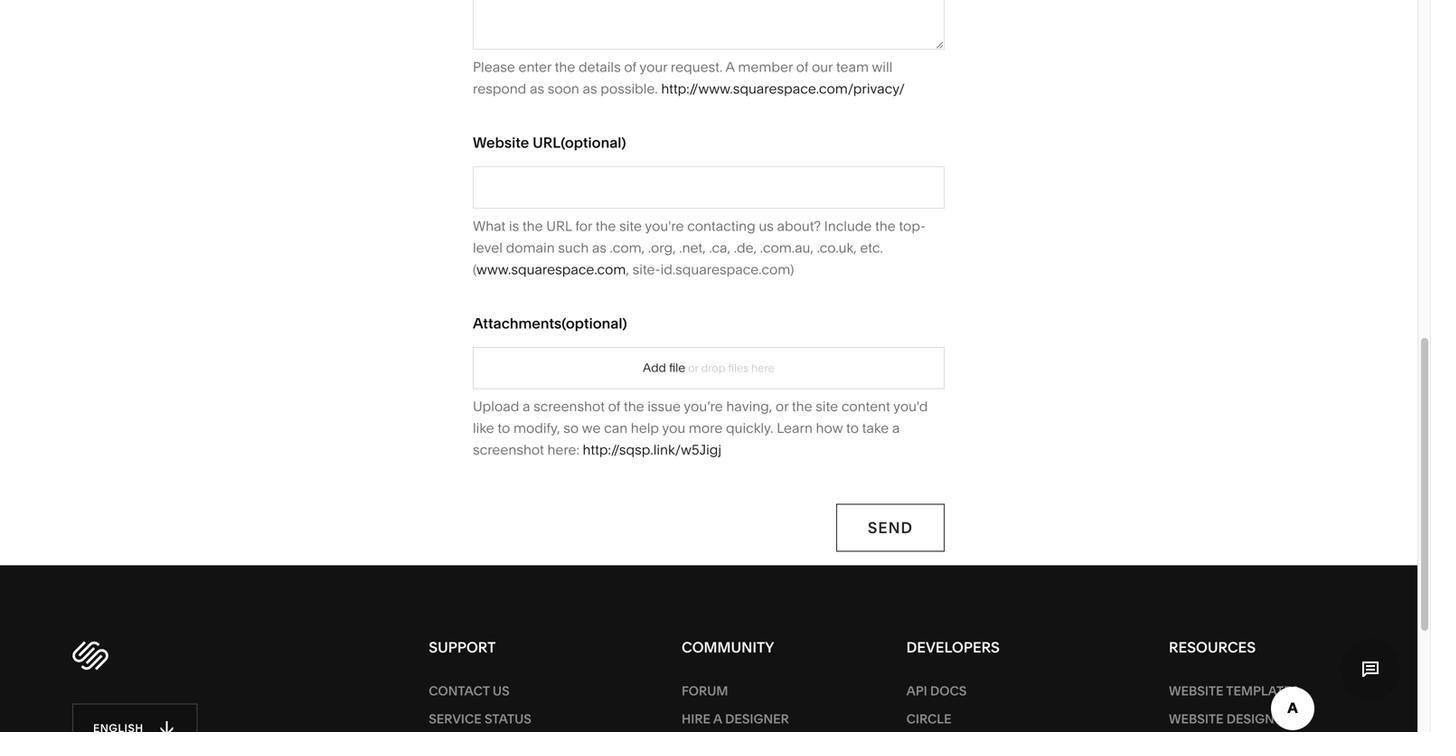 Task type: locate. For each thing, give the bounding box(es) containing it.
to right like in the left of the page
[[498, 420, 510, 437]]

website templates link
[[1170, 678, 1346, 706]]

a right "hire"
[[714, 712, 723, 727]]

site up how
[[816, 398, 839, 415]]

1 vertical spatial site
[[816, 398, 839, 415]]

(optional)
[[561, 134, 626, 152], [562, 315, 627, 332]]

2 horizontal spatial a
[[893, 420, 900, 437]]

api docs link
[[907, 678, 1052, 706]]

1 horizontal spatial or
[[776, 398, 789, 415]]

or inside add file or drop files here
[[688, 362, 699, 375]]

as
[[530, 81, 545, 97], [583, 81, 598, 97], [592, 240, 607, 256]]

1 vertical spatial screenshot
[[473, 442, 544, 459]]

www.squarespace.com , site-id.squarespace.com)
[[477, 261, 794, 278]]

possible.
[[601, 81, 658, 97]]

design
[[1227, 712, 1275, 727]]

of up possible. at the left top of the page
[[624, 59, 637, 76]]

1 horizontal spatial site
[[816, 398, 839, 415]]

top-
[[899, 218, 926, 235]]

resources
[[1170, 639, 1256, 657]]

etc.
[[861, 240, 884, 256]]

0 vertical spatial site
[[620, 218, 642, 235]]

upload
[[473, 398, 520, 415]]

url
[[533, 134, 561, 152], [547, 218, 572, 235]]

http://www.squarespace.com/privacy/
[[662, 81, 905, 97]]

0 vertical spatial (optional)
[[561, 134, 626, 152]]

url left for
[[547, 218, 572, 235]]

screenshot
[[534, 398, 605, 415], [473, 442, 544, 459]]

website down respond
[[473, 134, 529, 152]]

the up help
[[624, 398, 645, 415]]

website url (optional)
[[473, 134, 626, 152]]

0 vertical spatial or
[[688, 362, 699, 375]]

0 vertical spatial a
[[523, 398, 531, 415]]

forum link
[[682, 678, 789, 706]]

hire a designer link
[[682, 706, 789, 733]]

of
[[624, 59, 637, 76], [797, 59, 809, 76], [608, 398, 621, 415]]

enter
[[519, 59, 552, 76]]

can
[[604, 420, 628, 437]]

None submit
[[837, 504, 945, 552]]

1 vertical spatial or
[[776, 398, 789, 415]]

attachments
[[473, 315, 562, 332]]

http://sqsp.link/w5jigj link
[[583, 442, 722, 459]]

member
[[738, 59, 793, 76]]

1 horizontal spatial to
[[847, 420, 859, 437]]

files
[[729, 362, 749, 375]]

a up modify,
[[523, 398, 531, 415]]

please
[[473, 59, 515, 76]]

add file or drop files here
[[643, 361, 775, 375]]

(optional) down soon at the top left of page
[[561, 134, 626, 152]]

2 vertical spatial website
[[1170, 712, 1224, 727]]

such
[[558, 240, 589, 256]]

a inside hire a designer link
[[714, 712, 723, 727]]

0 horizontal spatial or
[[688, 362, 699, 375]]

the up soon at the top left of page
[[555, 59, 576, 76]]

having,
[[727, 398, 773, 415]]

or
[[688, 362, 699, 375], [776, 398, 789, 415]]

website up website design
[[1170, 684, 1224, 699]]

level
[[473, 240, 503, 256]]

to left take
[[847, 420, 859, 437]]

to
[[498, 420, 510, 437], [847, 420, 859, 437]]

as down enter
[[530, 81, 545, 97]]

website inside website templates link
[[1170, 684, 1224, 699]]

.co.uk,
[[817, 240, 857, 256]]

website down website templates
[[1170, 712, 1224, 727]]

screenshot down like in the left of the page
[[473, 442, 544, 459]]

service
[[429, 712, 482, 727]]

.com.au,
[[761, 240, 814, 256]]

0 horizontal spatial of
[[608, 398, 621, 415]]

website for website url (optional)
[[473, 134, 529, 152]]

a right take
[[893, 420, 900, 437]]

include
[[825, 218, 872, 235]]

website inside website design link
[[1170, 712, 1224, 727]]

screenshot up so at left
[[534, 398, 605, 415]]

website templates
[[1170, 684, 1300, 699]]

learn
[[777, 420, 813, 437]]

hire
[[682, 712, 711, 727]]

as right the such
[[592, 240, 607, 256]]

please enter the details of your request. a member of our team will respond as soon as possible.
[[473, 59, 893, 97]]

url down soon at the top left of page
[[533, 134, 561, 152]]

modify,
[[514, 420, 560, 437]]

website design link
[[1170, 706, 1346, 733]]

1 vertical spatial website
[[1170, 684, 1224, 699]]

url inside what is the url for the site you're contacting us about? include the top- level domain such as .com, .org, .net, .ca, .de, .com.au, .co.uk, etc. (
[[547, 218, 572, 235]]

0 horizontal spatial site
[[620, 218, 642, 235]]

site-
[[633, 261, 661, 278]]

0 horizontal spatial to
[[498, 420, 510, 437]]

www.squarespace.com
[[477, 261, 626, 278]]

or up learn
[[776, 398, 789, 415]]

www.squarespace.com link
[[477, 261, 626, 278]]

,
[[626, 261, 630, 278]]

0 vertical spatial url
[[533, 134, 561, 152]]

respond
[[473, 81, 527, 97]]

2 vertical spatial a
[[714, 712, 723, 727]]

site inside upload a screenshot of the issue you're having, or the site content you'd like to modify, so we can help you more quickly. learn how to take a screenshot here:
[[816, 398, 839, 415]]

you
[[662, 420, 686, 437]]

.net,
[[680, 240, 706, 256]]

a
[[523, 398, 531, 415], [893, 420, 900, 437], [714, 712, 723, 727]]

.org,
[[648, 240, 676, 256]]

None text field
[[473, 166, 945, 209]]

of up can
[[608, 398, 621, 415]]

service status
[[429, 712, 532, 727]]

about?
[[777, 218, 821, 235]]

so
[[564, 420, 579, 437]]

issue
[[648, 398, 681, 415]]

1 vertical spatial url
[[547, 218, 572, 235]]

of left our
[[797, 59, 809, 76]]

0 vertical spatial website
[[473, 134, 529, 152]]

content
[[842, 398, 891, 415]]

(optional) down ,
[[562, 315, 627, 332]]

1 horizontal spatial a
[[714, 712, 723, 727]]

or right 'file'
[[688, 362, 699, 375]]

the
[[555, 59, 576, 76], [523, 218, 543, 235], [596, 218, 616, 235], [876, 218, 896, 235], [624, 398, 645, 415], [792, 398, 813, 415]]

1 vertical spatial a
[[893, 420, 900, 437]]

api
[[907, 684, 928, 699]]

contacting
[[688, 218, 756, 235]]

service status link
[[429, 706, 565, 733]]

team
[[837, 59, 869, 76]]

site up .com,
[[620, 218, 642, 235]]

us
[[493, 684, 510, 699]]

us
[[759, 218, 774, 235]]

http://sqsp.link/w5jigj
[[583, 442, 722, 459]]

or inside upload a screenshot of the issue you're having, or the site content you'd like to modify, so we can help you more quickly. learn how to take a screenshot here:
[[776, 398, 789, 415]]

here
[[752, 362, 775, 375]]

0 horizontal spatial a
[[523, 398, 531, 415]]

as down 'details'
[[583, 81, 598, 97]]



Task type: vqa. For each thing, say whether or not it's contained in the screenshot.
Search BUTTON on the right of page
no



Task type: describe. For each thing, give the bounding box(es) containing it.
circle
[[907, 712, 952, 727]]

our
[[812, 59, 833, 76]]

details
[[579, 59, 621, 76]]

we
[[582, 420, 601, 437]]

how
[[816, 420, 843, 437]]

as inside what is the url for the site you're contacting us about? include the top- level domain such as .com, .org, .net, .ca, .de, .com.au, .co.uk, etc. (
[[592, 240, 607, 256]]

your
[[640, 59, 668, 76]]

contact us link
[[429, 678, 565, 706]]

you're
[[684, 398, 723, 415]]

status
[[485, 712, 532, 727]]

1 to from the left
[[498, 420, 510, 437]]

2 to from the left
[[847, 420, 859, 437]]

contact
[[429, 684, 490, 699]]

you'd
[[894, 398, 928, 415]]

forum
[[682, 684, 729, 699]]

support
[[429, 639, 496, 657]]

hire a designer
[[682, 712, 789, 727]]

website for website templates
[[1170, 684, 1224, 699]]

of inside upload a screenshot of the issue you're having, or the site content you'd like to modify, so we can help you more quickly. learn how to take a screenshot here:
[[608, 398, 621, 415]]

attachments (optional)
[[473, 315, 627, 332]]

file
[[669, 361, 686, 375]]

site inside what is the url for the site you're contacting us about? include the top- level domain such as .com, .org, .net, .ca, .de, .com.au, .co.uk, etc. (
[[620, 218, 642, 235]]

help
[[631, 420, 659, 437]]

website for website design
[[1170, 712, 1224, 727]]

circle link
[[907, 706, 1052, 733]]

the up learn
[[792, 398, 813, 415]]

is
[[509, 218, 519, 235]]

2 horizontal spatial of
[[797, 59, 809, 76]]

domain
[[506, 240, 555, 256]]

request.
[[671, 59, 723, 76]]

http://www.squarespace.com/privacy/ link
[[662, 81, 905, 97]]

more
[[689, 420, 723, 437]]

the up etc.
[[876, 218, 896, 235]]

a for designer
[[714, 712, 723, 727]]

Description text field
[[473, 0, 945, 50]]

a
[[726, 59, 735, 76]]

designer
[[726, 712, 789, 727]]

add
[[643, 361, 667, 375]]

1 vertical spatial (optional)
[[562, 315, 627, 332]]

the right for
[[596, 218, 616, 235]]

a for screenshot
[[523, 398, 531, 415]]

the right "is"
[[523, 218, 543, 235]]

the inside please enter the details of your request. a member of our team will respond as soon as possible.
[[555, 59, 576, 76]]

drop
[[701, 362, 726, 375]]

api docs
[[907, 684, 967, 699]]

what is the url for the site you're contacting us about? include the top- level domain such as .com, .org, .net, .ca, .de, .com.au, .co.uk, etc. (
[[473, 218, 926, 278]]

community
[[682, 639, 775, 657]]

docs
[[931, 684, 967, 699]]

.ca,
[[709, 240, 731, 256]]

website design
[[1170, 712, 1275, 727]]

.de,
[[734, 240, 757, 256]]

add file link
[[643, 361, 686, 375]]

templates
[[1227, 684, 1300, 699]]

developers
[[907, 639, 1000, 657]]

1 horizontal spatial of
[[624, 59, 637, 76]]

quickly.
[[726, 420, 774, 437]]

you're
[[645, 218, 684, 235]]

take
[[863, 420, 889, 437]]

soon
[[548, 81, 580, 97]]

here:
[[548, 442, 580, 459]]

0 vertical spatial screenshot
[[534, 398, 605, 415]]

for
[[576, 218, 593, 235]]

upload a screenshot of the issue you're having, or the site content you'd like to modify, so we can help you more quickly. learn how to take a screenshot here:
[[473, 398, 928, 459]]

what
[[473, 218, 506, 235]]

.com,
[[610, 240, 645, 256]]

like
[[473, 420, 495, 437]]

contact us
[[429, 684, 510, 699]]

(
[[473, 261, 477, 278]]

id.squarespace.com)
[[661, 261, 794, 278]]



